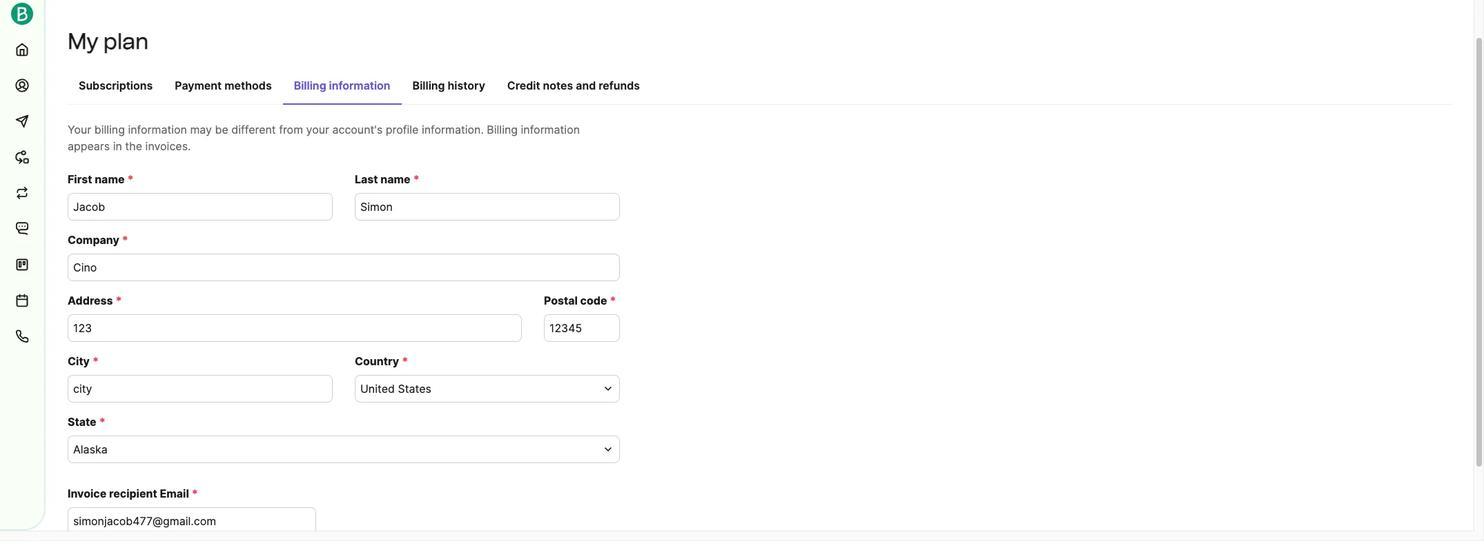 Task type: vqa. For each thing, say whether or not it's contained in the screenshot.
the State *
yes



Task type: describe. For each thing, give the bounding box(es) containing it.
2 horizontal spatial information
[[521, 123, 580, 137]]

* down the on the left of page
[[127, 173, 134, 186]]

billing for billing history
[[412, 79, 445, 92]]

billing
[[94, 123, 125, 137]]

billing information
[[294, 79, 390, 92]]

0 horizontal spatial information
[[128, 123, 187, 137]]

be
[[215, 123, 228, 137]]

information.
[[422, 123, 484, 137]]

name for first name
[[95, 173, 125, 186]]

recipient
[[109, 487, 157, 501]]

notes
[[543, 79, 573, 92]]

postal
[[544, 294, 578, 308]]

appears
[[68, 139, 110, 153]]

first
[[68, 173, 92, 186]]

your billing information may be different from your account's profile information. billing information appears in the invoices.
[[68, 123, 580, 153]]

name for last name
[[381, 173, 410, 186]]

first name *
[[68, 173, 134, 186]]

last name *
[[355, 173, 419, 186]]

last
[[355, 173, 378, 186]]

billing history
[[412, 79, 485, 92]]

information inside billing information link
[[329, 79, 390, 92]]

code
[[580, 294, 607, 308]]

my
[[68, 28, 98, 55]]

city *
[[68, 355, 99, 369]]

billing for billing information
[[294, 79, 326, 92]]

methods
[[224, 79, 272, 92]]

* right last
[[413, 173, 419, 186]]

address
[[68, 294, 113, 308]]

company *
[[68, 233, 128, 247]]

email
[[160, 487, 189, 501]]

company
[[68, 233, 119, 247]]

payment methods
[[175, 79, 272, 92]]

billing history link
[[401, 72, 496, 104]]

* right email
[[192, 487, 198, 501]]

united
[[360, 382, 395, 396]]

may
[[190, 123, 212, 137]]

united states
[[360, 382, 431, 396]]

country
[[355, 355, 399, 369]]

plan
[[103, 28, 149, 55]]



Task type: locate. For each thing, give the bounding box(es) containing it.
name right the first
[[95, 173, 125, 186]]

billing inside billing information link
[[294, 79, 326, 92]]

information up "account's"
[[329, 79, 390, 92]]

invoices.
[[145, 139, 191, 153]]

your
[[68, 123, 91, 137]]

billing up your
[[294, 79, 326, 92]]

address *
[[68, 294, 122, 308]]

0 horizontal spatial name
[[95, 173, 125, 186]]

subscriptions
[[79, 79, 153, 92]]

* right code
[[610, 294, 616, 308]]

state
[[68, 416, 96, 429]]

postal code *
[[544, 294, 616, 308]]

information up invoices.
[[128, 123, 187, 137]]

your
[[306, 123, 329, 137]]

* right address
[[116, 294, 122, 308]]

credit notes and refunds
[[507, 79, 640, 92]]

account's
[[332, 123, 383, 137]]

alaska button
[[68, 436, 620, 464]]

* right "company"
[[122, 233, 128, 247]]

and
[[576, 79, 596, 92]]

billing inside billing history link
[[412, 79, 445, 92]]

* right state
[[99, 416, 105, 429]]

*
[[127, 173, 134, 186], [413, 173, 419, 186], [122, 233, 128, 247], [116, 294, 122, 308], [610, 294, 616, 308], [92, 355, 99, 369], [402, 355, 408, 369], [99, 416, 105, 429], [192, 487, 198, 501]]

subscriptions link
[[68, 72, 164, 104]]

my plan
[[68, 28, 149, 55]]

1 horizontal spatial information
[[329, 79, 390, 92]]

in
[[113, 139, 122, 153]]

credit notes and refunds link
[[496, 72, 651, 104]]

2 horizontal spatial billing
[[487, 123, 518, 137]]

profile
[[386, 123, 419, 137]]

invoice
[[68, 487, 107, 501]]

payment methods link
[[164, 72, 283, 104]]

state *
[[68, 416, 105, 429]]

city
[[68, 355, 90, 369]]

name
[[95, 173, 125, 186], [381, 173, 410, 186]]

billing
[[294, 79, 326, 92], [412, 79, 445, 92], [487, 123, 518, 137]]

country *
[[355, 355, 408, 369]]

information
[[329, 79, 390, 92], [128, 123, 187, 137], [521, 123, 580, 137]]

None text field
[[68, 193, 333, 221], [544, 315, 620, 342], [68, 375, 333, 403], [68, 508, 316, 536], [68, 193, 333, 221], [544, 315, 620, 342], [68, 375, 333, 403], [68, 508, 316, 536]]

None text field
[[355, 193, 620, 221], [68, 254, 620, 282], [68, 315, 522, 342], [355, 193, 620, 221], [68, 254, 620, 282], [68, 315, 522, 342]]

information down notes in the left top of the page
[[521, 123, 580, 137]]

alaska
[[73, 443, 107, 457]]

invoice recipient email *
[[68, 487, 198, 501]]

billing down credit
[[487, 123, 518, 137]]

billing information link
[[283, 72, 401, 105]]

1 horizontal spatial name
[[381, 173, 410, 186]]

* right country
[[402, 355, 408, 369]]

payment
[[175, 79, 222, 92]]

2 name from the left
[[381, 173, 410, 186]]

* right city
[[92, 355, 99, 369]]

different
[[231, 123, 276, 137]]

tab list containing subscriptions
[[68, 72, 1452, 105]]

name right last
[[381, 173, 410, 186]]

1 horizontal spatial billing
[[412, 79, 445, 92]]

credit
[[507, 79, 540, 92]]

0 horizontal spatial billing
[[294, 79, 326, 92]]

the
[[125, 139, 142, 153]]

billing left the history
[[412, 79, 445, 92]]

united states button
[[355, 375, 620, 403]]

history
[[448, 79, 485, 92]]

tab list
[[68, 72, 1452, 105]]

states
[[398, 382, 431, 396]]

billing inside your billing information may be different from your account's profile information. billing information appears in the invoices.
[[487, 123, 518, 137]]

from
[[279, 123, 303, 137]]

refunds
[[599, 79, 640, 92]]

1 name from the left
[[95, 173, 125, 186]]

None field
[[360, 381, 598, 398], [73, 442, 598, 458], [360, 381, 598, 398], [73, 442, 598, 458]]



